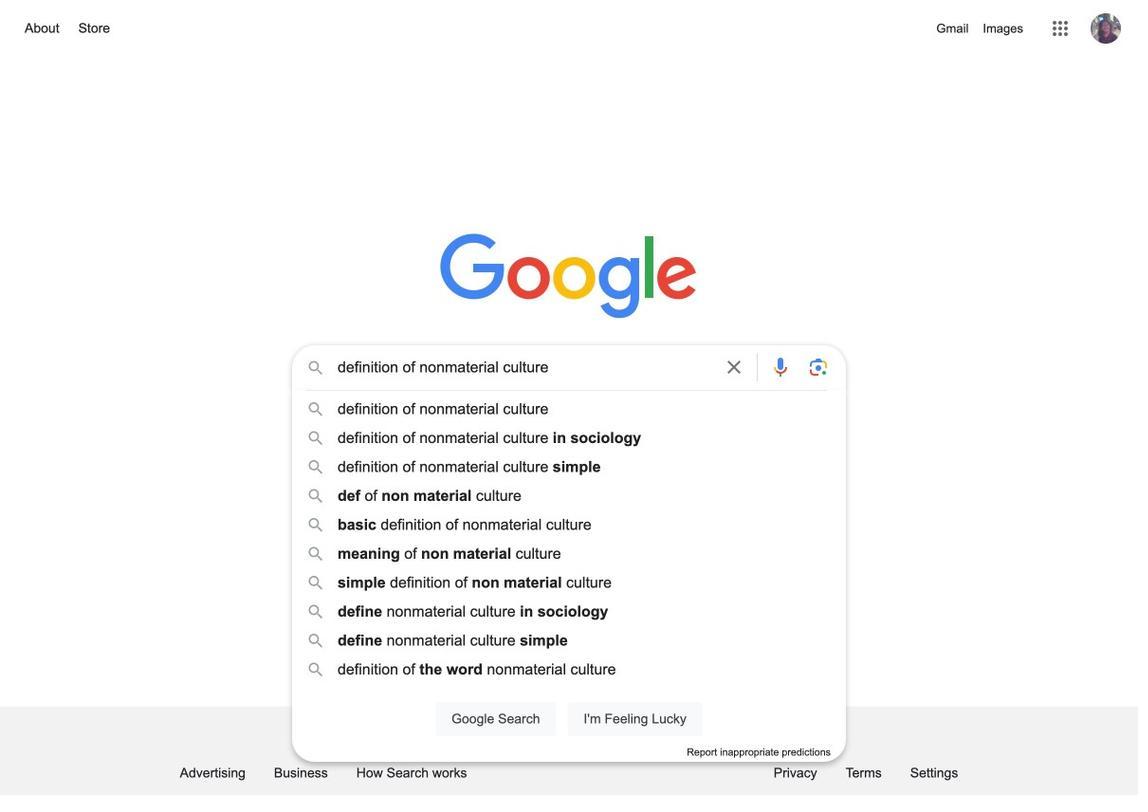 Task type: vqa. For each thing, say whether or not it's contained in the screenshot.
search field
yes



Task type: describe. For each thing, give the bounding box(es) containing it.
search by voice image
[[770, 356, 793, 379]]

google image
[[440, 233, 699, 321]]

search by image image
[[808, 356, 831, 379]]

I'm Feeling Lucky submit
[[568, 702, 703, 737]]



Task type: locate. For each thing, give the bounding box(es) containing it.
None search field
[[19, 340, 1120, 762]]

Search text field
[[338, 357, 712, 383]]

list box
[[292, 395, 847, 684]]



